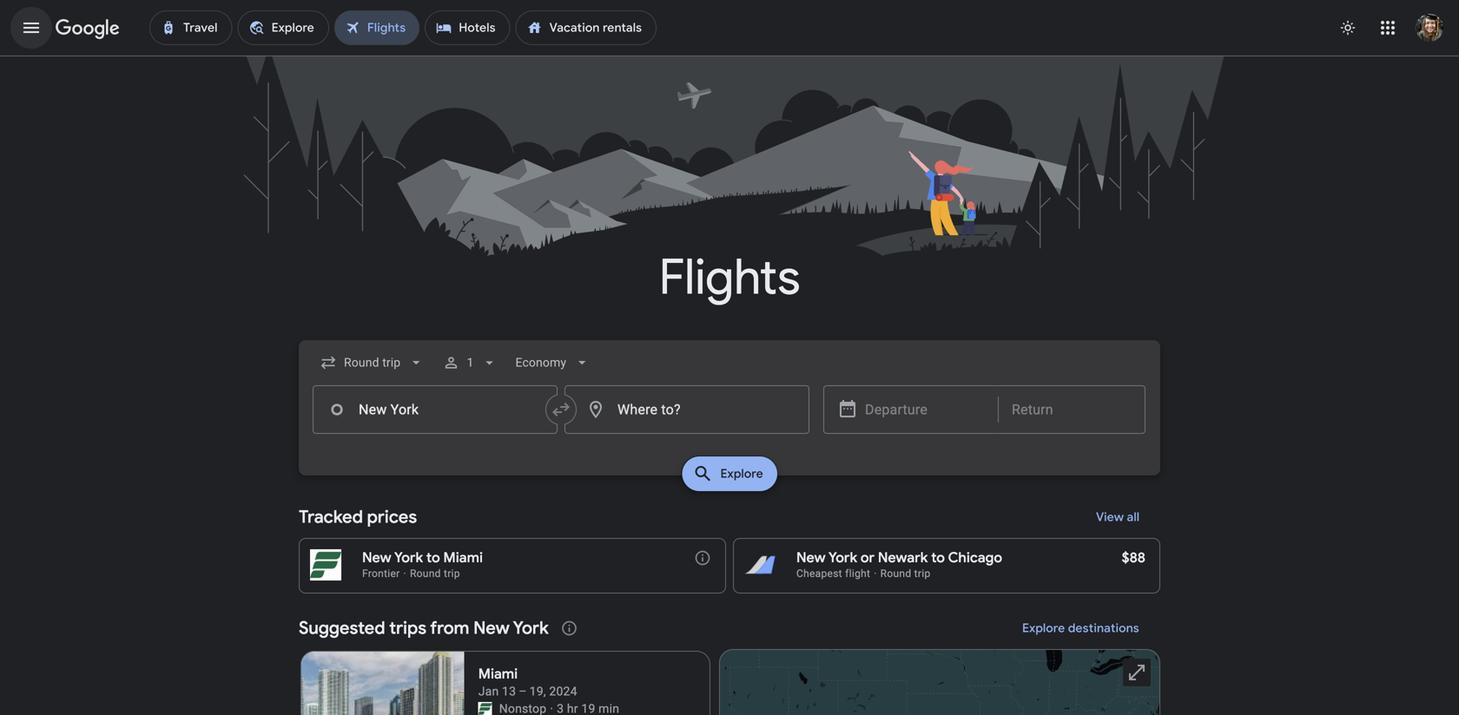 Task type: describe. For each thing, give the bounding box(es) containing it.
flight
[[845, 568, 871, 580]]

2024
[[549, 685, 577, 699]]

cheapest
[[797, 568, 842, 580]]

new york to miami
[[362, 549, 483, 567]]

trip for miami
[[444, 568, 460, 580]]

Departure text field
[[865, 387, 985, 433]]

new for new york or newark to chicago
[[797, 549, 826, 567]]

suggested
[[299, 618, 385, 640]]

chicago
[[948, 549, 1003, 567]]

new inside "region"
[[473, 618, 510, 640]]

Where to? text field
[[565, 386, 810, 434]]

flights
[[659, 247, 800, 309]]

york for or
[[829, 549, 857, 567]]

suggested trips from new york
[[299, 618, 549, 640]]

miami jan 13 – 19, 2024
[[478, 666, 577, 699]]

13 – 19,
[[502, 685, 546, 699]]

Return text field
[[1012, 387, 1132, 433]]

prices
[[367, 506, 417, 529]]

trip for newark
[[914, 568, 931, 580]]

explore for explore
[[720, 466, 763, 482]]

more info image
[[694, 550, 711, 567]]

1
[[467, 356, 474, 370]]

1 button
[[435, 342, 505, 384]]

cheapest flight
[[797, 568, 871, 580]]

round trip for newark
[[880, 568, 931, 580]]

explore destinations
[[1023, 621, 1140, 637]]



Task type: locate. For each thing, give the bounding box(es) containing it.
miami inside tracked prices region
[[443, 549, 483, 567]]

$88
[[1122, 549, 1146, 567]]

1 to from the left
[[426, 549, 440, 567]]

destinations
[[1068, 621, 1140, 637]]

all
[[1127, 510, 1140, 526]]

1 horizontal spatial to
[[931, 549, 945, 567]]

trip down new york to miami
[[444, 568, 460, 580]]

1 horizontal spatial round
[[880, 568, 912, 580]]

round down new york to miami
[[410, 568, 441, 580]]

round trip down the "newark"
[[880, 568, 931, 580]]

None text field
[[313, 386, 558, 434]]

0 horizontal spatial to
[[426, 549, 440, 567]]

frontier
[[362, 568, 400, 580]]

round trip for miami
[[410, 568, 460, 580]]

to right the "newark"
[[931, 549, 945, 567]]

new york or newark to chicago
[[797, 549, 1003, 567]]

york up miami jan 13 – 19, 2024
[[513, 618, 549, 640]]

or
[[861, 549, 875, 567]]

explore
[[720, 466, 763, 482], [1023, 621, 1065, 637]]

1 horizontal spatial round trip
[[880, 568, 931, 580]]

york for to
[[394, 549, 423, 567]]

explore button
[[682, 457, 777, 492]]

0 horizontal spatial new
[[362, 549, 391, 567]]

change appearance image
[[1327, 7, 1369, 49]]

tracked prices region
[[299, 497, 1160, 594]]

2 horizontal spatial york
[[829, 549, 857, 567]]

new up 'frontier'
[[362, 549, 391, 567]]

trip
[[444, 568, 460, 580], [914, 568, 931, 580]]

round for to
[[410, 568, 441, 580]]

 image
[[550, 701, 553, 716]]

0 horizontal spatial trip
[[444, 568, 460, 580]]

miami
[[443, 549, 483, 567], [478, 666, 518, 684]]

None field
[[313, 347, 432, 379], [508, 347, 598, 379], [313, 347, 432, 379], [508, 347, 598, 379]]

new
[[362, 549, 391, 567], [797, 549, 826, 567], [473, 618, 510, 640]]

round for or
[[880, 568, 912, 580]]

explore inside suggested trips from new york "region"
[[1023, 621, 1065, 637]]

0 horizontal spatial round trip
[[410, 568, 460, 580]]

1 vertical spatial miami
[[478, 666, 518, 684]]

explore inside flight search box
[[720, 466, 763, 482]]

More info text field
[[694, 550, 711, 572]]

tracked prices
[[299, 506, 417, 529]]

explore for explore destinations
[[1023, 621, 1065, 637]]

1 round trip from the left
[[410, 568, 460, 580]]

main menu image
[[21, 17, 42, 38]]

Flight search field
[[285, 341, 1174, 497]]

1 horizontal spatial explore
[[1023, 621, 1065, 637]]

trip down the "newark"
[[914, 568, 931, 580]]

2 horizontal spatial new
[[797, 549, 826, 567]]

0 horizontal spatial explore
[[720, 466, 763, 482]]

88 US dollars text field
[[1122, 549, 1146, 567]]

from
[[430, 618, 469, 640]]

new for new york to miami
[[362, 549, 391, 567]]

view
[[1096, 510, 1124, 526]]

2 trip from the left
[[914, 568, 931, 580]]

new right from
[[473, 618, 510, 640]]

miami inside miami jan 13 – 19, 2024
[[478, 666, 518, 684]]

round trip
[[410, 568, 460, 580], [880, 568, 931, 580]]

1 trip from the left
[[444, 568, 460, 580]]

explore left destinations
[[1023, 621, 1065, 637]]

1 horizontal spatial new
[[473, 618, 510, 640]]

jan
[[478, 685, 499, 699]]

1 horizontal spatial trip
[[914, 568, 931, 580]]

york up 'frontier'
[[394, 549, 423, 567]]

explore up tracked prices region
[[720, 466, 763, 482]]

new up cheapest
[[797, 549, 826, 567]]

newark
[[878, 549, 928, 567]]

frontier image
[[478, 703, 492, 716]]

trips
[[389, 618, 426, 640]]

to up suggested trips from new york
[[426, 549, 440, 567]]

0 horizontal spatial york
[[394, 549, 423, 567]]

2 to from the left
[[931, 549, 945, 567]]

1 vertical spatial explore
[[1023, 621, 1065, 637]]

1 horizontal spatial york
[[513, 618, 549, 640]]

tracked
[[299, 506, 363, 529]]

york
[[394, 549, 423, 567], [829, 549, 857, 567], [513, 618, 549, 640]]

0 vertical spatial miami
[[443, 549, 483, 567]]

round trip down new york to miami
[[410, 568, 460, 580]]

york inside "region"
[[513, 618, 549, 640]]

0 vertical spatial explore
[[720, 466, 763, 482]]

2 round from the left
[[880, 568, 912, 580]]

york up the cheapest flight
[[829, 549, 857, 567]]

miami up from
[[443, 549, 483, 567]]

2 round trip from the left
[[880, 568, 931, 580]]

suggested trips from new york region
[[299, 608, 1160, 716]]

0 horizontal spatial round
[[410, 568, 441, 580]]

 image inside suggested trips from new york "region"
[[550, 701, 553, 716]]

round down new york or newark to chicago
[[880, 568, 912, 580]]

miami up jan
[[478, 666, 518, 684]]

explore destinations button
[[1002, 608, 1160, 650]]

to
[[426, 549, 440, 567], [931, 549, 945, 567]]

view all
[[1096, 510, 1140, 526]]

1 round from the left
[[410, 568, 441, 580]]

round
[[410, 568, 441, 580], [880, 568, 912, 580]]



Task type: vqa. For each thing, say whether or not it's contained in the screenshot.
the 1 popup button
yes



